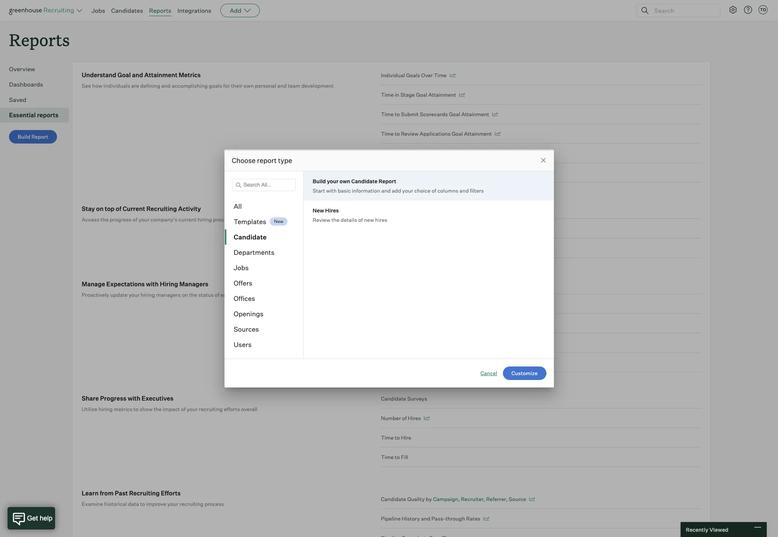 Task type: vqa. For each thing, say whether or not it's contained in the screenshot.
Number of Hires Icon Chart
yes



Task type: locate. For each thing, give the bounding box(es) containing it.
recruiting inside learn from past recruiting efforts examine historical data to improve your recruiting process
[[129, 490, 160, 498]]

build down essential
[[18, 134, 30, 140]]

1 vertical spatial report
[[379, 178, 397, 184]]

recruiting
[[147, 205, 177, 213], [129, 490, 160, 498]]

columns
[[438, 187, 459, 194]]

2 vertical spatial hiring
[[99, 406, 113, 413]]

time inside "time to schedule available candidate goal attainment" link
[[381, 150, 394, 157]]

with right start
[[327, 187, 337, 194]]

reports
[[149, 7, 172, 14], [9, 29, 70, 51]]

templates
[[234, 217, 267, 226]]

build inside build your own candidate report start with basic information and add your choice of columns and filters
[[313, 178, 326, 184]]

to inside share progress with executives utilize hiring metrics to show the impact of your recruiting efforts overall
[[134, 406, 139, 413]]

hiring right "current"
[[198, 217, 212, 223]]

data
[[128, 501, 139, 508]]

to for time to review applications goal attainment
[[395, 131, 400, 137]]

candidate right available
[[449, 150, 474, 157]]

2 horizontal spatial ,
[[507, 497, 508, 503]]

the down top
[[101, 217, 109, 223]]

review left details
[[313, 217, 331, 223]]

hiring down progress
[[99, 406, 113, 413]]

jobs up offers at the bottom of the page
[[234, 264, 249, 272]]

goal up individuals
[[118, 71, 131, 79]]

status
[[199, 292, 214, 298]]

add
[[230, 7, 242, 14]]

1 vertical spatial recruiting
[[180, 501, 204, 508]]

of right choice
[[432, 187, 437, 194]]

candidates link
[[111, 7, 143, 14]]

overview
[[9, 65, 35, 73]]

to for time to fill
[[395, 454, 400, 461]]

time to schedule available candidate goal attainment link
[[381, 144, 702, 163]]

rates
[[467, 516, 481, 522]]

your inside share progress with executives utilize hiring metrics to show the impact of your recruiting efforts overall
[[187, 406, 198, 413]]

time to review applications goal attainment
[[381, 131, 492, 137]]

integrations link
[[178, 7, 212, 14]]

learn from past recruiting efforts examine historical data to improve your recruiting process
[[82, 490, 224, 508]]

your down expectations
[[129, 292, 140, 298]]

all
[[234, 202, 242, 210]]

1 vertical spatial new
[[274, 219, 284, 225]]

cancel link
[[481, 370, 498, 377]]

report up add
[[379, 178, 397, 184]]

time inside 'time to fill' link
[[381, 454, 394, 461]]

0 horizontal spatial report
[[31, 134, 48, 140]]

icon chart image for time to review applications goal attainment
[[495, 132, 501, 136]]

hiring inside stay on top of current recruiting activity access the progress of your company's current hiring process
[[198, 217, 212, 223]]

to for time to hire
[[395, 435, 400, 441]]

over
[[422, 72, 433, 78]]

choose report type dialog
[[225, 150, 554, 388]]

the inside new hires review the details of new hires
[[332, 217, 340, 223]]

0 vertical spatial hiring
[[198, 217, 212, 223]]

, left referrer
[[484, 497, 486, 503]]

your right add
[[403, 187, 414, 194]]

past
[[115, 490, 128, 498]]

utilize
[[82, 406, 97, 413]]

0 vertical spatial recruiting
[[147, 205, 177, 213]]

of right top
[[116, 205, 122, 213]]

0 horizontal spatial on
[[96, 205, 104, 213]]

new for new
[[274, 219, 284, 225]]

1 horizontal spatial report
[[379, 178, 397, 184]]

1 horizontal spatial review
[[401, 131, 419, 137]]

recruiting down the efforts
[[180, 501, 204, 508]]

1 horizontal spatial new
[[313, 207, 324, 214]]

0 horizontal spatial with
[[128, 395, 140, 403]]

1 vertical spatial own
[[340, 178, 351, 184]]

0 vertical spatial build
[[18, 134, 30, 140]]

job
[[234, 292, 241, 298]]

customize button
[[503, 367, 547, 380]]

build for build your own candidate report start with basic information and add your choice of columns and filters
[[313, 178, 326, 184]]

your
[[327, 178, 339, 184], [403, 187, 414, 194], [139, 217, 150, 223], [129, 292, 140, 298], [187, 406, 198, 413], [168, 501, 179, 508]]

0 vertical spatial recruiting
[[199, 406, 223, 413]]

time
[[434, 72, 447, 78], [381, 92, 394, 98], [381, 111, 394, 118], [381, 131, 394, 137], [381, 150, 394, 157], [381, 170, 394, 176], [381, 435, 394, 441], [381, 454, 394, 461]]

report
[[257, 156, 277, 165]]

report
[[31, 134, 48, 140], [379, 178, 397, 184]]

offers
[[234, 279, 253, 287]]

1 horizontal spatial hiring
[[141, 292, 155, 298]]

of left each
[[215, 292, 220, 298]]

each
[[221, 292, 233, 298]]

candidate for candidate quality by campaign , recruiter , referrer
[[381, 497, 407, 503]]

0 horizontal spatial reports
[[9, 29, 70, 51]]

candidate
[[449, 150, 474, 157], [352, 178, 378, 184], [234, 233, 267, 241], [381, 396, 407, 402], [381, 497, 407, 503]]

1 horizontal spatial ,
[[484, 497, 486, 503]]

available
[[426, 150, 448, 157]]

team
[[288, 83, 301, 89]]

activity
[[178, 205, 201, 213]]

of right 'impact'
[[181, 406, 186, 413]]

candidate down the templates
[[234, 233, 267, 241]]

new right the templates
[[274, 219, 284, 225]]

new inside new hires review the details of new hires
[[313, 207, 324, 214]]

icon chart image
[[450, 74, 456, 77], [460, 93, 465, 97], [493, 113, 498, 116], [495, 132, 501, 136], [480, 171, 485, 175], [425, 417, 430, 421], [530, 498, 535, 502], [484, 518, 490, 521]]

see
[[82, 83, 91, 89]]

0 vertical spatial report
[[31, 134, 48, 140]]

reports down the greenhouse recruiting image
[[9, 29, 70, 51]]

on inside stay on top of current recruiting activity access the progress of your company's current hiring process
[[96, 205, 104, 213]]

jobs left candidates
[[92, 7, 105, 14]]

add
[[392, 187, 402, 194]]

of left new
[[359, 217, 363, 223]]

the inside stay on top of current recruiting activity access the progress of your company's current hiring process
[[101, 217, 109, 223]]

goal right scorecards
[[450, 111, 461, 118]]

add button
[[221, 4, 260, 17]]

overall
[[241, 406, 258, 413]]

and left team
[[278, 83, 287, 89]]

attainment
[[144, 71, 178, 79], [429, 92, 457, 98], [462, 111, 490, 118], [465, 131, 492, 137], [488, 150, 516, 157], [449, 170, 477, 176]]

0 horizontal spatial ,
[[459, 497, 460, 503]]

1 vertical spatial process
[[205, 501, 224, 508]]

0 horizontal spatial review
[[313, 217, 331, 223]]

icon chart image for time in stage goal attainment
[[460, 93, 465, 97]]

on left top
[[96, 205, 104, 213]]

expectations
[[106, 281, 145, 288]]

sources
[[234, 325, 259, 333]]

1 vertical spatial hiring
[[141, 292, 155, 298]]

the down "executives"
[[154, 406, 162, 413]]

manage
[[82, 281, 105, 288]]

with inside share progress with executives utilize hiring metrics to show the impact of your recruiting efforts overall
[[128, 395, 140, 403]]

openings
[[234, 310, 264, 318]]

to inside learn from past recruiting efforts examine historical data to improve your recruiting process
[[140, 501, 145, 508]]

own up basic
[[340, 178, 351, 184]]

and left 'filters'
[[460, 187, 469, 194]]

candidate up information
[[352, 178, 378, 184]]

hires down basic
[[326, 207, 339, 214]]

hiring inside "manage expectations with hiring managers proactively update your hiring managers on the status of each job"
[[141, 292, 155, 298]]

, left the source
[[507, 497, 508, 503]]

source
[[509, 497, 527, 503]]

time to hire link
[[381, 429, 702, 448]]

recently viewed
[[687, 527, 729, 533]]

greenhouse recruiting image
[[9, 6, 77, 15]]

defining
[[140, 83, 160, 89]]

recruiting inside learn from past recruiting efforts examine historical data to improve your recruiting process
[[180, 501, 204, 508]]

pipeline history and pass-through rates
[[381, 516, 481, 522]]

and left add
[[382, 187, 391, 194]]

td button
[[758, 4, 770, 16]]

your down current
[[139, 217, 150, 223]]

current
[[179, 217, 197, 223]]

review inside new hires review the details of new hires
[[313, 217, 331, 223]]

details
[[341, 217, 357, 223]]

stage
[[401, 92, 415, 98]]

, left recruiter link
[[459, 497, 460, 503]]

1 horizontal spatial jobs
[[234, 264, 249, 272]]

with left hiring
[[146, 281, 159, 288]]

hiring left managers
[[141, 292, 155, 298]]

goal right stage
[[416, 92, 428, 98]]

0 vertical spatial own
[[244, 83, 254, 89]]

own right their
[[244, 83, 254, 89]]

0 vertical spatial hires
[[326, 207, 339, 214]]

2 horizontal spatial hiring
[[198, 217, 212, 223]]

1 vertical spatial review
[[313, 217, 331, 223]]

time to fill
[[381, 454, 409, 461]]

goal
[[118, 71, 131, 79], [416, 92, 428, 98], [450, 111, 461, 118], [452, 131, 463, 137], [476, 150, 487, 157], [437, 170, 448, 176]]

time for time in stage goal attainment
[[381, 92, 394, 98]]

new
[[313, 207, 324, 214], [274, 219, 284, 225]]

learn
[[82, 490, 99, 498]]

on
[[96, 205, 104, 213], [182, 292, 188, 298]]

1 vertical spatial with
[[146, 281, 159, 288]]

with inside "manage expectations with hiring managers proactively update your hiring managers on the status of each job"
[[146, 281, 159, 288]]

Search text field
[[653, 5, 714, 16]]

information
[[352, 187, 381, 194]]

share progress with executives utilize hiring metrics to show the impact of your recruiting efforts overall
[[82, 395, 258, 413]]

your right 'impact'
[[187, 406, 198, 413]]

your up basic
[[327, 178, 339, 184]]

time inside time to hire link
[[381, 435, 394, 441]]

report down essential reports link
[[31, 134, 48, 140]]

individuals
[[104, 83, 130, 89]]

review down the 'submit'
[[401, 131, 419, 137]]

1 horizontal spatial own
[[340, 178, 351, 184]]

recruiting up the data
[[129, 490, 160, 498]]

2 horizontal spatial with
[[327, 187, 337, 194]]

your down the efforts
[[168, 501, 179, 508]]

of down current
[[133, 217, 138, 223]]

1 horizontal spatial reports
[[149, 7, 172, 14]]

hires down surveys
[[408, 415, 422, 422]]

1 vertical spatial recruiting
[[129, 490, 160, 498]]

pass-
[[432, 516, 446, 522]]

0 horizontal spatial own
[[244, 83, 254, 89]]

recruiting left efforts
[[199, 406, 223, 413]]

3 , from the left
[[507, 497, 508, 503]]

progress
[[100, 395, 127, 403]]

0 vertical spatial review
[[401, 131, 419, 137]]

candidate up 'number' at the bottom of page
[[381, 396, 407, 402]]

new down start
[[313, 207, 324, 214]]

1 horizontal spatial on
[[182, 292, 188, 298]]

the
[[101, 217, 109, 223], [332, 217, 340, 223], [189, 292, 197, 298], [154, 406, 162, 413]]

0 vertical spatial on
[[96, 205, 104, 213]]

with for share progress with executives
[[128, 395, 140, 403]]

the left details
[[332, 217, 340, 223]]

2 vertical spatial with
[[128, 395, 140, 403]]

reports
[[37, 112, 59, 119]]

number
[[381, 415, 401, 422]]

build up start
[[313, 178, 326, 184]]

with inside build your own candidate report start with basic information and add your choice of columns and filters
[[327, 187, 337, 194]]

build inside button
[[18, 134, 30, 140]]

hiring
[[160, 281, 178, 288]]

td
[[761, 7, 767, 12]]

recruiting up company's in the top of the page
[[147, 205, 177, 213]]

personal
[[255, 83, 277, 89]]

hiring
[[198, 217, 212, 223], [141, 292, 155, 298], [99, 406, 113, 413]]

icon chart image for individual goals over time
[[450, 74, 456, 77]]

on down managers
[[182, 292, 188, 298]]

0 vertical spatial new
[[313, 207, 324, 214]]

with up metrics
[[128, 395, 140, 403]]

1 vertical spatial jobs
[[234, 264, 249, 272]]

choose
[[232, 156, 256, 165]]

0 vertical spatial jobs
[[92, 7, 105, 14]]

1 vertical spatial hires
[[408, 415, 422, 422]]

recruiting inside share progress with executives utilize hiring metrics to show the impact of your recruiting efforts overall
[[199, 406, 223, 413]]

process inside learn from past recruiting efforts examine historical data to improve your recruiting process
[[205, 501, 224, 508]]

0 vertical spatial process
[[213, 217, 233, 223]]

1 horizontal spatial with
[[146, 281, 159, 288]]

1 horizontal spatial build
[[313, 178, 326, 184]]

the down managers
[[189, 292, 197, 298]]

of right 'number' at the bottom of page
[[403, 415, 407, 422]]

hires
[[326, 207, 339, 214], [408, 415, 422, 422]]

1 horizontal spatial hires
[[408, 415, 422, 422]]

1 vertical spatial on
[[182, 292, 188, 298]]

0 horizontal spatial build
[[18, 134, 30, 140]]

candidate inside build your own candidate report start with basic information and add your choice of columns and filters
[[352, 178, 378, 184]]

of inside build your own candidate report start with basic information and add your choice of columns and filters
[[432, 187, 437, 194]]

stay
[[82, 205, 95, 213]]

viewed
[[710, 527, 729, 533]]

1 vertical spatial build
[[313, 178, 326, 184]]

0 horizontal spatial hires
[[326, 207, 339, 214]]

integrations
[[178, 7, 212, 14]]

attainment inside the understand goal and attainment metrics see how individuals are defining and accomplishing goals for their own personal and team development
[[144, 71, 178, 79]]

own inside build your own candidate report start with basic information and add your choice of columns and filters
[[340, 178, 351, 184]]

reports right candidates
[[149, 7, 172, 14]]

0 horizontal spatial hiring
[[99, 406, 113, 413]]

0 horizontal spatial new
[[274, 219, 284, 225]]

saved
[[9, 96, 26, 104]]

goals
[[407, 72, 420, 78]]

0 horizontal spatial jobs
[[92, 7, 105, 14]]

0 vertical spatial with
[[327, 187, 337, 194]]

candidate up pipeline
[[381, 497, 407, 503]]

cancel
[[481, 370, 498, 377]]



Task type: describe. For each thing, give the bounding box(es) containing it.
goal inside the understand goal and attainment metrics see how individuals are defining and accomplishing goals for their own personal and team development
[[118, 71, 131, 79]]

current
[[123, 205, 145, 213]]

goal up time to schedule available candidate goal attainment
[[452, 131, 463, 137]]

through
[[446, 516, 466, 522]]

your inside stay on top of current recruiting activity access the progress of your company's current hiring process
[[139, 217, 150, 223]]

process inside stay on top of current recruiting activity access the progress of your company's current hiring process
[[213, 217, 233, 223]]

source link
[[509, 497, 527, 503]]

schedule
[[401, 150, 424, 157]]

start
[[313, 187, 325, 194]]

candidate surveys
[[381, 396, 428, 402]]

efforts
[[224, 406, 240, 413]]

to for time to schedule available candidate goal attainment
[[395, 150, 400, 157]]

recruiting inside stay on top of current recruiting activity access the progress of your company's current hiring process
[[147, 205, 177, 213]]

new hires review the details of new hires
[[313, 207, 388, 223]]

offices
[[234, 294, 255, 303]]

referrer link
[[487, 497, 507, 503]]

filters
[[470, 187, 484, 194]]

your inside "manage expectations with hiring managers proactively update your hiring managers on the status of each job"
[[129, 292, 140, 298]]

customize
[[512, 370, 538, 377]]

quality
[[408, 497, 425, 503]]

executives
[[142, 395, 174, 403]]

by
[[426, 497, 432, 503]]

on inside "manage expectations with hiring managers proactively update your hiring managers on the status of each job"
[[182, 292, 188, 298]]

jobs inside "choose report type" dialog
[[234, 264, 249, 272]]

own inside the understand goal and attainment metrics see how individuals are defining and accomplishing goals for their own personal and team development
[[244, 83, 254, 89]]

managers
[[156, 292, 181, 298]]

development
[[302, 83, 334, 89]]

show
[[140, 406, 153, 413]]

build report button
[[9, 130, 57, 144]]

scorecards
[[420, 111, 448, 118]]

history
[[402, 516, 420, 522]]

examine
[[82, 501, 103, 508]]

time to approve offer goal attainment
[[381, 170, 477, 176]]

individual
[[381, 72, 405, 78]]

icon chart image for pipeline history and pass-through rates
[[484, 518, 490, 521]]

and right the defining on the top left
[[162, 83, 171, 89]]

offer
[[423, 170, 436, 176]]

referrer
[[487, 497, 507, 503]]

time for time to review applications goal attainment
[[381, 131, 394, 137]]

share
[[82, 395, 99, 403]]

pipeline
[[381, 516, 401, 522]]

applications
[[420, 131, 451, 137]]

accomplishing
[[172, 83, 208, 89]]

surveys
[[408, 396, 428, 402]]

manage expectations with hiring managers proactively update your hiring managers on the status of each job
[[82, 281, 241, 298]]

historical
[[104, 501, 127, 508]]

time to schedule available candidate goal attainment
[[381, 150, 516, 157]]

saved link
[[9, 95, 66, 104]]

configure image
[[729, 5, 738, 14]]

with for manage expectations with hiring managers
[[146, 281, 159, 288]]

recently
[[687, 527, 709, 533]]

time to fill link
[[381, 448, 702, 468]]

essential
[[9, 112, 36, 119]]

users
[[234, 341, 252, 349]]

metrics
[[114, 406, 133, 413]]

understand goal and attainment metrics see how individuals are defining and accomplishing goals for their own personal and team development
[[82, 71, 334, 89]]

choice
[[415, 187, 431, 194]]

icon chart image for time to submit scorecards goal attainment
[[493, 113, 498, 116]]

update
[[110, 292, 128, 298]]

review for hires
[[313, 217, 331, 223]]

your inside learn from past recruiting efforts examine historical data to improve your recruiting process
[[168, 501, 179, 508]]

reports link
[[149, 7, 172, 14]]

and left "pass-"
[[422, 516, 431, 522]]

top
[[105, 205, 115, 213]]

access
[[82, 217, 100, 223]]

icon chart image for time to approve offer goal attainment
[[480, 171, 485, 175]]

0 vertical spatial reports
[[149, 7, 172, 14]]

essential reports link
[[9, 111, 66, 120]]

goals
[[209, 83, 222, 89]]

, source
[[507, 497, 527, 503]]

hiring inside share progress with executives utilize hiring metrics to show the impact of your recruiting efforts overall
[[99, 406, 113, 413]]

time for time to fill
[[381, 454, 394, 461]]

approve
[[401, 170, 422, 176]]

their
[[231, 83, 243, 89]]

goal up 'filters'
[[476, 150, 487, 157]]

time for time to schedule available candidate goal attainment
[[381, 150, 394, 157]]

report inside build your own candidate report start with basic information and add your choice of columns and filters
[[379, 178, 397, 184]]

new for new hires review the details of new hires
[[313, 207, 324, 214]]

time for time to hire
[[381, 435, 394, 441]]

time for time to approve offer goal attainment
[[381, 170, 394, 176]]

td button
[[759, 5, 768, 14]]

candidate for candidate
[[234, 233, 267, 241]]

impact
[[163, 406, 180, 413]]

campaign
[[434, 497, 459, 503]]

how
[[92, 83, 102, 89]]

of inside new hires review the details of new hires
[[359, 217, 363, 223]]

2 , from the left
[[484, 497, 486, 503]]

the inside "manage expectations with hiring managers proactively update your hiring managers on the status of each job"
[[189, 292, 197, 298]]

of inside "manage expectations with hiring managers proactively update your hiring managers on the status of each job"
[[215, 292, 220, 298]]

to for time to approve offer goal attainment
[[395, 170, 400, 176]]

icon chart image for number of hires
[[425, 417, 430, 421]]

candidate for candidate surveys
[[381, 396, 407, 402]]

in
[[395, 92, 400, 98]]

build for build report
[[18, 134, 30, 140]]

new
[[364, 217, 375, 223]]

fill
[[401, 454, 409, 461]]

review for to
[[401, 131, 419, 137]]

candidate quality by campaign , recruiter , referrer
[[381, 497, 507, 503]]

progress
[[110, 217, 132, 223]]

of inside share progress with executives utilize hiring metrics to show the impact of your recruiting efforts overall
[[181, 406, 186, 413]]

report inside build report button
[[31, 134, 48, 140]]

1 , from the left
[[459, 497, 460, 503]]

time for time to submit scorecards goal attainment
[[381, 111, 394, 118]]

proactively
[[82, 292, 109, 298]]

managers
[[180, 281, 209, 288]]

hires inside new hires review the details of new hires
[[326, 207, 339, 214]]

1 vertical spatial reports
[[9, 29, 70, 51]]

the inside share progress with executives utilize hiring metrics to show the impact of your recruiting efforts overall
[[154, 406, 162, 413]]

and up the are
[[132, 71, 143, 79]]

time to hire
[[381, 435, 412, 441]]

build your own candidate report start with basic information and add your choice of columns and filters
[[313, 178, 484, 194]]

stay on top of current recruiting activity access the progress of your company's current hiring process
[[82, 205, 233, 223]]

goal right offer
[[437, 170, 448, 176]]

to for time to submit scorecards goal attainment
[[395, 111, 400, 118]]

essential reports
[[9, 112, 59, 119]]

Search All... text field
[[232, 179, 296, 191]]

time to submit scorecards goal attainment
[[381, 111, 490, 118]]



